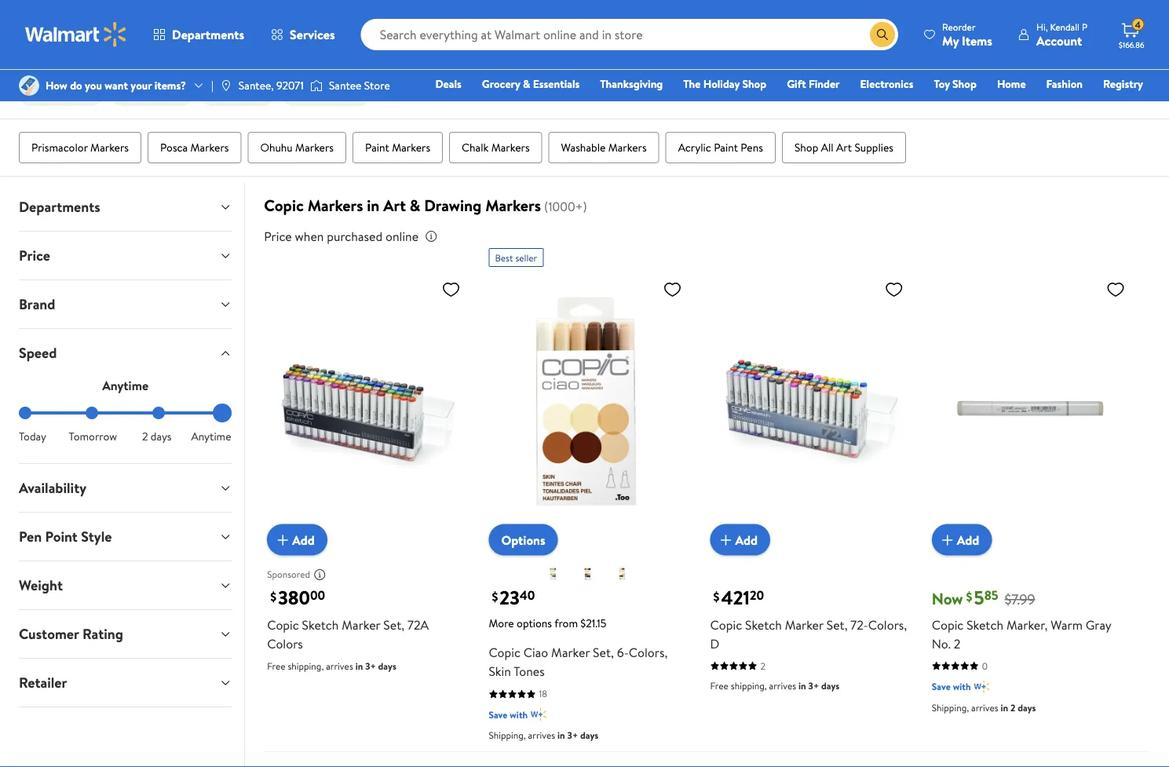 Task type: vqa. For each thing, say whether or not it's contained in the screenshot.
the Tire Warranty Terms and Conditions
no



Task type: describe. For each thing, give the bounding box(es) containing it.
shipping, arrives in 3+ days
[[489, 729, 599, 742]]

| inside sort by | best match
[[1030, 85, 1032, 102]]

3+ inside copic sketch marker set, 72a colors free shipping, arrives in 3+ days
[[365, 660, 376, 673]]

save for walmart plus icon
[[932, 680, 951, 694]]

$ inside now $ 5 85 $7.99 copic sketch marker, warm gray no. 2
[[967, 588, 973, 605]]

add button for 421
[[710, 524, 771, 556]]

p
[[1082, 20, 1088, 33]]

the holiday shop
[[684, 76, 767, 91]]

pen point style
[[19, 527, 112, 547]]

store
[[62, 86, 86, 101]]

walmart image
[[25, 22, 127, 47]]

style
[[81, 527, 112, 547]]

in inside copic sketch marker set, 72a colors free shipping, arrives in 3+ days
[[356, 660, 363, 673]]

pens
[[741, 140, 763, 155]]

(1000+)
[[544, 198, 587, 215]]

availability tab
[[6, 464, 244, 512]]

$ 421 20
[[714, 585, 764, 611]]

sketch for free
[[302, 616, 339, 634]]

00
[[310, 587, 325, 604]]

price tab
[[6, 232, 244, 280]]

copic sketch marker set, 72a colors free shipping, arrives in 3+ days
[[267, 616, 429, 673]]

options
[[501, 531, 546, 549]]

copic inside now $ 5 85 $7.99 copic sketch marker, warm gray no. 2
[[932, 616, 964, 634]]

marker,
[[1007, 616, 1048, 634]]

add to favorites list, copic sketch marker set, 72a colors image
[[442, 280, 461, 299]]

arrives inside copic sketch marker set, 72a colors free shipping, arrives in 3+ days
[[326, 660, 353, 673]]

0
[[982, 660, 988, 673]]

skin
[[489, 663, 511, 680]]

copic for 72a
[[267, 616, 299, 634]]

from
[[555, 616, 578, 631]]

speed tab
[[6, 329, 244, 377]]

shipping, for shipping, arrives in 3+ days
[[489, 729, 526, 742]]

ohuhu markers link
[[248, 132, 346, 163]]

warm
[[1051, 616, 1083, 634]]

colors
[[267, 635, 303, 652]]

add to favorites list, copic ciao marker set, 6-colors, skin tones image
[[663, 280, 682, 299]]

$7.99
[[1005, 590, 1036, 609]]

380
[[278, 585, 310, 611]]

walmart plus image
[[531, 707, 547, 723]]

home link
[[990, 75, 1033, 92]]

one debit link
[[1016, 97, 1083, 114]]

copic ciao marker set, 6-colors, skin tones
[[489, 644, 668, 680]]

anytime inside 'how fast do you want your order?' option group
[[191, 429, 231, 444]]

4
[[1135, 18, 1141, 31]]

all
[[821, 140, 834, 155]]

sort and filter section element
[[0, 68, 1169, 119]]

in for 2
[[1001, 701, 1009, 714]]

services button
[[258, 16, 348, 53]]

1 add from the left
[[292, 531, 315, 549]]

shop all art supplies
[[795, 140, 894, 155]]

$21.15
[[581, 616, 607, 631]]

toy shop link
[[927, 75, 984, 92]]

availability
[[19, 478, 86, 498]]

online
[[386, 228, 419, 245]]

brights image
[[544, 564, 563, 583]]

$ for 421
[[714, 588, 720, 605]]

customer rating
[[19, 624, 123, 644]]

posca markers link
[[148, 132, 242, 163]]

2 horizontal spatial shop
[[953, 76, 977, 91]]

when
[[295, 228, 324, 245]]

$ for 23
[[492, 588, 498, 605]]

add for 421
[[736, 531, 758, 549]]

85
[[985, 587, 999, 604]]

ad disclaimer and feedback for ingridsponsoredproducts image
[[313, 568, 326, 581]]

santee
[[329, 78, 362, 93]]

supplies
[[855, 140, 894, 155]]

sort
[[984, 85, 1007, 102]]

deals link
[[428, 75, 469, 92]]

d
[[710, 635, 720, 652]]

no.
[[932, 635, 951, 652]]

debit
[[1049, 98, 1076, 113]]

markers for posca
[[190, 140, 229, 155]]

thanksgiving link
[[593, 75, 670, 92]]

0 vertical spatial art
[[836, 140, 852, 155]]

registry one debit
[[1023, 76, 1144, 113]]

none radio inside 'how fast do you want your order?' option group
[[152, 407, 165, 419]]

0 horizontal spatial art
[[383, 194, 406, 216]]

price when purchased online
[[264, 228, 419, 245]]

registry
[[1103, 76, 1144, 91]]

prismacolor
[[31, 140, 88, 155]]

add to favorites list, copic sketch marker, warm gray no. 2 image
[[1107, 280, 1125, 299]]

point
[[45, 527, 78, 547]]

markers for chalk
[[491, 140, 530, 155]]

brand button
[[6, 280, 244, 328]]

in for 3+
[[558, 729, 565, 742]]

pen point style button
[[6, 513, 244, 561]]

more
[[489, 616, 514, 631]]

add to favorites list, copic sketch marker set, 72-colors, d image
[[885, 280, 904, 299]]

421
[[721, 585, 750, 611]]

best inside sort by | best match
[[1035, 85, 1060, 102]]

essentials
[[533, 76, 580, 91]]

your
[[131, 78, 152, 93]]

set, for 6-
[[593, 644, 614, 661]]

sketch for d
[[745, 616, 782, 634]]

add for $7.99
[[957, 531, 980, 549]]

santee,
[[239, 78, 274, 93]]

toy shop
[[934, 76, 977, 91]]

ohuhu markers
[[260, 140, 334, 155]]

by
[[1010, 85, 1023, 102]]

sketch inside now $ 5 85 $7.99 copic sketch marker, warm gray no. 2
[[967, 616, 1004, 634]]

pen point style tab
[[6, 513, 244, 561]]

markers for paint
[[392, 140, 430, 155]]

items
[[962, 32, 993, 49]]

add button for $7.99
[[932, 524, 992, 556]]

chalk markers link
[[449, 132, 542, 163]]

1 add button from the left
[[267, 524, 327, 556]]

how do you want your items?
[[46, 78, 186, 93]]

Anytime radio
[[219, 407, 232, 419]]

options link
[[489, 524, 558, 556]]

prismacolor markers link
[[19, 132, 141, 163]]

account
[[1037, 32, 1082, 49]]

gift
[[787, 76, 806, 91]]

add to cart image
[[717, 531, 736, 550]]

40
[[520, 587, 535, 604]]

paint markers
[[365, 140, 430, 155]]

Today radio
[[19, 407, 31, 419]]

1 vertical spatial departments button
[[6, 183, 244, 231]]

0 vertical spatial departments
[[172, 26, 244, 43]]

posca markers
[[160, 140, 229, 155]]

markers for prismacolor
[[90, 140, 129, 155]]

colors, for 6-
[[629, 644, 668, 661]]

copic for 72-
[[710, 616, 742, 634]]

hi,
[[1037, 20, 1048, 33]]

washable
[[561, 140, 606, 155]]

copic sketch marker set, 72-colors, d
[[710, 616, 907, 652]]

1 horizontal spatial shop
[[795, 140, 819, 155]]

how
[[46, 78, 67, 93]]

thanksgiving
[[600, 76, 663, 91]]

copic sketch marker set, 72a colors image
[[267, 273, 467, 543]]

options
[[517, 616, 552, 631]]

0 horizontal spatial &
[[410, 194, 420, 216]]

best match button
[[1032, 83, 1151, 104]]

$ 23 40
[[492, 585, 535, 611]]

grocery & essentials link
[[475, 75, 587, 92]]

walmart+
[[1097, 98, 1144, 113]]

seller
[[516, 251, 537, 264]]

items?
[[154, 78, 186, 93]]

prismacolor markers
[[31, 140, 129, 155]]



Task type: locate. For each thing, give the bounding box(es) containing it.
add to cart image up now
[[938, 531, 957, 550]]

1 vertical spatial colors,
[[629, 644, 668, 661]]

departments button
[[140, 16, 258, 53], [6, 183, 244, 231]]

shipping, for shipping, arrives in 2 days
[[932, 701, 969, 714]]

sketch down 20
[[745, 616, 782, 634]]

$
[[270, 588, 277, 605], [492, 588, 498, 605], [714, 588, 720, 605], [967, 588, 973, 605]]

20
[[750, 587, 764, 604]]

1 horizontal spatial departments
[[172, 26, 244, 43]]

departments down prismacolor
[[19, 197, 100, 217]]

marker left 72-
[[785, 616, 824, 634]]

1 horizontal spatial add to cart image
[[938, 531, 957, 550]]

add button up 5
[[932, 524, 992, 556]]

with for walmart plus image
[[510, 708, 528, 722]]

0 vertical spatial save
[[932, 680, 951, 694]]

0 vertical spatial with
[[953, 680, 971, 694]]

sponsored up 380
[[267, 568, 310, 581]]

0 horizontal spatial 3+
[[365, 660, 376, 673]]

do
[[70, 78, 82, 93]]

markers right prismacolor
[[90, 140, 129, 155]]

copic sketch marker set, 72-colors, d image
[[710, 273, 910, 543]]

1 vertical spatial departments
[[19, 197, 100, 217]]

chalk
[[462, 140, 489, 155]]

0 horizontal spatial price
[[19, 246, 50, 266]]

0 horizontal spatial add button
[[267, 524, 327, 556]]

0 horizontal spatial shipping,
[[489, 729, 526, 742]]

add to cart image for copic sketch marker set, 72a colors image
[[273, 531, 292, 550]]

paint inside the acrylic paint pens link
[[714, 140, 738, 155]]

reorder my items
[[943, 20, 993, 49]]

2 horizontal spatial marker
[[785, 616, 824, 634]]

0 horizontal spatial anytime
[[102, 377, 148, 394]]

$ left 23
[[492, 588, 498, 605]]

with left walmart plus image
[[510, 708, 528, 722]]

0 vertical spatial shipping,
[[932, 701, 969, 714]]

add button
[[267, 524, 327, 556], [710, 524, 771, 556], [932, 524, 992, 556]]

marker left 72a
[[342, 616, 380, 634]]

copic inside copic sketch marker set, 72a colors free shipping, arrives in 3+ days
[[267, 616, 299, 634]]

copic for &
[[264, 194, 304, 216]]

0 horizontal spatial sketch
[[302, 616, 339, 634]]

art right all
[[836, 140, 852, 155]]

sponsored left ad disclaimer and feedback for skylinedisplayad "icon"
[[1092, 35, 1135, 48]]

$ inside "$ 380 00"
[[270, 588, 277, 605]]

1 vertical spatial art
[[383, 194, 406, 216]]

1 horizontal spatial &
[[523, 76, 531, 91]]

1 vertical spatial price
[[19, 246, 50, 266]]

0 horizontal spatial save with
[[489, 708, 528, 722]]

anytime down anytime radio at the bottom of page
[[191, 429, 231, 444]]

markers up copic markers in art & drawing markers (1000+)
[[392, 140, 430, 155]]

paint
[[365, 140, 389, 155], [714, 140, 738, 155]]

marker inside copic sketch marker set, 72-colors, d
[[785, 616, 824, 634]]

free down d
[[710, 679, 729, 692]]

reorder
[[943, 20, 976, 33]]

set, inside copic ciao marker set, 6-colors, skin tones
[[593, 644, 614, 661]]

1 horizontal spatial save with
[[932, 680, 971, 694]]

3 add button from the left
[[932, 524, 992, 556]]

sponsored for ad disclaimer and feedback for skylinedisplayad "icon"
[[1092, 35, 1135, 48]]

shipping, down skin
[[489, 729, 526, 742]]

1 vertical spatial shipping,
[[731, 679, 767, 692]]

1 horizontal spatial sponsored
[[1092, 35, 1135, 48]]

3 sketch from the left
[[967, 616, 1004, 634]]

1 vertical spatial &
[[410, 194, 420, 216]]

retailer
[[19, 673, 67, 693]]

shipping, arrives in 2 days
[[932, 701, 1036, 714]]

$ left 5
[[967, 588, 973, 605]]

copic up d
[[710, 616, 742, 634]]

paint left pens
[[714, 140, 738, 155]]

0 vertical spatial save with
[[932, 680, 971, 694]]

paint inside paint markers link
[[365, 140, 389, 155]]

copic up skin
[[489, 644, 521, 661]]

price
[[264, 228, 292, 245], [19, 246, 50, 266]]

& up 'online'
[[410, 194, 420, 216]]

marker
[[342, 616, 380, 634], [785, 616, 824, 634], [551, 644, 590, 661]]

weight button
[[6, 562, 244, 610]]

1 horizontal spatial  image
[[310, 78, 323, 93]]

5
[[974, 585, 985, 611]]

2 horizontal spatial set,
[[827, 616, 848, 634]]

tomorrow
[[69, 429, 117, 444]]

departments button up items?
[[140, 16, 258, 53]]

drawing
[[424, 194, 482, 216]]

0 horizontal spatial save
[[489, 708, 508, 722]]

departments tab
[[6, 183, 244, 231]]

1 sketch from the left
[[302, 616, 339, 634]]

copic ciao marker set, 6-colors, skin tones image
[[489, 273, 688, 543]]

1 horizontal spatial with
[[953, 680, 971, 694]]

now $ 5 85 $7.99 copic sketch marker, warm gray no. 2
[[932, 585, 1112, 652]]

copic inside copic ciao marker set, 6-colors, skin tones
[[489, 644, 521, 661]]

0 horizontal spatial marker
[[342, 616, 380, 634]]

deals
[[435, 76, 462, 91]]

retailer tab
[[6, 659, 244, 707]]

1 horizontal spatial set,
[[593, 644, 614, 661]]

1 horizontal spatial price
[[264, 228, 292, 245]]

colors, for 72-
[[868, 616, 907, 634]]

add up 20
[[736, 531, 758, 549]]

art
[[836, 140, 852, 155], [383, 194, 406, 216]]

0 horizontal spatial with
[[510, 708, 528, 722]]

kendall
[[1050, 20, 1080, 33]]

0 horizontal spatial |
[[211, 78, 214, 93]]

add to cart image up 380
[[273, 531, 292, 550]]

markers for washable
[[608, 140, 647, 155]]

in-
[[49, 86, 62, 101]]

search icon image
[[877, 28, 889, 41]]

shipping, down no.
[[932, 701, 969, 714]]

 image for santee store
[[310, 78, 323, 93]]

days
[[151, 429, 172, 444], [378, 660, 397, 673], [822, 679, 840, 692], [1018, 701, 1036, 714], [580, 729, 599, 742]]

pen
[[19, 527, 42, 547]]

1 horizontal spatial save
[[932, 680, 951, 694]]

shop right "holiday"
[[743, 76, 767, 91]]

$ for 380
[[270, 588, 277, 605]]

colors, inside copic ciao marker set, 6-colors, skin tones
[[629, 644, 668, 661]]

2 horizontal spatial add button
[[932, 524, 992, 556]]

set, for 72a
[[383, 616, 405, 634]]

copic
[[264, 194, 304, 216], [267, 616, 299, 634], [710, 616, 742, 634], [932, 616, 964, 634], [489, 644, 521, 661]]

shipping, inside copic sketch marker set, 72a colors free shipping, arrives in 3+ days
[[288, 660, 324, 673]]

markers right washable
[[608, 140, 647, 155]]

markers right ohuhu
[[295, 140, 334, 155]]

1 horizontal spatial free
[[710, 679, 729, 692]]

departments up items?
[[172, 26, 244, 43]]

1 horizontal spatial art
[[836, 140, 852, 155]]

skin image
[[613, 564, 632, 583]]

2 inside now $ 5 85 $7.99 copic sketch marker, warm gray no. 2
[[954, 635, 961, 652]]

home
[[997, 76, 1026, 91]]

weight tab
[[6, 562, 244, 610]]

the
[[684, 76, 701, 91]]

price for price
[[19, 246, 50, 266]]

legal information image
[[425, 230, 438, 243]]

rating
[[82, 624, 123, 644]]

copic up the when
[[264, 194, 304, 216]]

1 horizontal spatial add
[[736, 531, 758, 549]]

1 add to cart image from the left
[[273, 531, 292, 550]]

departments inside tab
[[19, 197, 100, 217]]

art up 'online'
[[383, 194, 406, 216]]

marker down from
[[551, 644, 590, 661]]

add button up ad disclaimer and feedback for ingridsponsoredproducts image at left
[[267, 524, 327, 556]]

1 horizontal spatial 3+
[[568, 729, 578, 742]]

None radio
[[152, 407, 165, 419]]

electronics link
[[853, 75, 921, 92]]

0 vertical spatial price
[[264, 228, 292, 245]]

free down colors
[[267, 660, 286, 673]]

you
[[85, 78, 102, 93]]

sponsored
[[1092, 35, 1135, 48], [267, 568, 310, 581]]

0 horizontal spatial shop
[[743, 76, 767, 91]]

gift finder
[[787, 76, 840, 91]]

markers right chalk
[[491, 140, 530, 155]]

1 paint from the left
[[365, 140, 389, 155]]

1 horizontal spatial paint
[[714, 140, 738, 155]]

2 horizontal spatial add
[[957, 531, 980, 549]]

0 horizontal spatial paint
[[365, 140, 389, 155]]

price left the when
[[264, 228, 292, 245]]

0 horizontal spatial colors,
[[629, 644, 668, 661]]

copic up no.
[[932, 616, 964, 634]]

holiday
[[704, 76, 740, 91]]

2 sketch from the left
[[745, 616, 782, 634]]

anytime
[[102, 377, 148, 394], [191, 429, 231, 444]]

primary image
[[578, 564, 597, 583]]

Tomorrow radio
[[86, 407, 98, 419]]

1 vertical spatial save with
[[489, 708, 528, 722]]

$ left '421'
[[714, 588, 720, 605]]

price inside dropdown button
[[19, 246, 50, 266]]

sort by | best match
[[984, 85, 1097, 102]]

in for art
[[367, 194, 380, 216]]

shop left all
[[795, 140, 819, 155]]

2 days
[[142, 429, 172, 444]]

copic inside copic sketch marker set, 72-colors, d
[[710, 616, 742, 634]]

free inside copic sketch marker set, 72a colors free shipping, arrives in 3+ days
[[267, 660, 286, 673]]

gray
[[1086, 616, 1112, 634]]

Search search field
[[361, 19, 899, 50]]

departments button up price tab
[[6, 183, 244, 231]]

copic for 6-
[[489, 644, 521, 661]]

in-store
[[49, 86, 86, 101]]

1 horizontal spatial |
[[1030, 85, 1032, 102]]

0 vertical spatial best
[[1035, 85, 1060, 102]]

$ inside $ 23 40
[[492, 588, 498, 605]]

add up ad disclaimer and feedback for ingridsponsoredproducts image at left
[[292, 531, 315, 549]]

1 vertical spatial best
[[495, 251, 513, 264]]

18
[[539, 687, 547, 701]]

add to cart image
[[273, 531, 292, 550], [938, 531, 957, 550]]

save with for walmart plus image
[[489, 708, 528, 722]]

0 vertical spatial &
[[523, 76, 531, 91]]

set, for 72-
[[827, 616, 848, 634]]

save for walmart plus image
[[489, 708, 508, 722]]

2 paint from the left
[[714, 140, 738, 155]]

23
[[500, 585, 520, 611]]

92071
[[277, 78, 304, 93]]

sketch inside copic sketch marker set, 72a colors free shipping, arrives in 3+ days
[[302, 616, 339, 634]]

save with
[[932, 680, 971, 694], [489, 708, 528, 722]]

save left walmart plus icon
[[932, 680, 951, 694]]

markers for copic
[[308, 194, 363, 216]]

2 add to cart image from the left
[[938, 531, 957, 550]]

1 horizontal spatial best
[[1035, 85, 1060, 102]]

save with left walmart plus image
[[489, 708, 528, 722]]

0 vertical spatial shipping,
[[288, 660, 324, 673]]

1 vertical spatial 3+
[[809, 679, 819, 692]]

add button up $ 421 20
[[710, 524, 771, 556]]

marker for 72-
[[785, 616, 824, 634]]

0 horizontal spatial shipping,
[[288, 660, 324, 673]]

copic markers in art & drawing markers (1000+)
[[264, 194, 587, 216]]

|
[[211, 78, 214, 93], [1030, 85, 1032, 102]]

paint markers link
[[353, 132, 443, 163]]

0 vertical spatial anytime
[[102, 377, 148, 394]]

save with for walmart plus icon
[[932, 680, 971, 694]]

0 horizontal spatial best
[[495, 251, 513, 264]]

$ inside $ 421 20
[[714, 588, 720, 605]]

one
[[1023, 98, 1047, 113]]

free shipping, arrives in 3+ days
[[710, 679, 840, 692]]

sketch down 00
[[302, 616, 339, 634]]

paint down the store
[[365, 140, 389, 155]]

& right grocery
[[523, 76, 531, 91]]

santee, 92071
[[239, 78, 304, 93]]

0 vertical spatial free
[[267, 660, 286, 673]]

1 horizontal spatial colors,
[[868, 616, 907, 634]]

0 vertical spatial 3+
[[365, 660, 376, 673]]

shop right toy
[[953, 76, 977, 91]]

0 vertical spatial sponsored
[[1092, 35, 1135, 48]]

walmart+ link
[[1090, 97, 1151, 114]]

days inside copic sketch marker set, 72a colors free shipping, arrives in 3+ days
[[378, 660, 397, 673]]

2 add button from the left
[[710, 524, 771, 556]]

0 horizontal spatial free
[[267, 660, 286, 673]]

72a
[[408, 616, 429, 634]]

add up 5
[[957, 531, 980, 549]]

anytime up 'how fast do you want your order?' option group
[[102, 377, 148, 394]]

0 vertical spatial colors,
[[868, 616, 907, 634]]

 image
[[310, 78, 323, 93], [220, 79, 232, 92]]

markers right posca
[[190, 140, 229, 155]]

 image left santee,
[[220, 79, 232, 92]]

1 vertical spatial free
[[710, 679, 729, 692]]

sponsored for ad disclaimer and feedback for ingridsponsoredproducts image at left
[[267, 568, 310, 581]]

 image for santee, 92071
[[220, 79, 232, 92]]

price for price when purchased online
[[264, 228, 292, 245]]

sketch down 5
[[967, 616, 1004, 634]]

| right items?
[[211, 78, 214, 93]]

customer rating tab
[[6, 610, 244, 658]]

shipping,
[[932, 701, 969, 714], [489, 729, 526, 742]]

markers for ohuhu
[[295, 140, 334, 155]]

washable markers link
[[549, 132, 659, 163]]

0 vertical spatial departments button
[[140, 16, 258, 53]]

ohuhu
[[260, 140, 293, 155]]

| right the by
[[1030, 85, 1032, 102]]

1 $ from the left
[[270, 588, 277, 605]]

0 horizontal spatial departments
[[19, 197, 100, 217]]

with left walmart plus icon
[[953, 680, 971, 694]]

0 horizontal spatial  image
[[220, 79, 232, 92]]

2 vertical spatial 3+
[[568, 729, 578, 742]]

save
[[932, 680, 951, 694], [489, 708, 508, 722]]

 image
[[19, 75, 39, 96]]

1 horizontal spatial add button
[[710, 524, 771, 556]]

2 add from the left
[[736, 531, 758, 549]]

set, left the 6-
[[593, 644, 614, 661]]

more options from $21.15
[[489, 616, 607, 631]]

1 vertical spatial sponsored
[[267, 568, 310, 581]]

save with left walmart plus icon
[[932, 680, 971, 694]]

1 horizontal spatial sketch
[[745, 616, 782, 634]]

1 horizontal spatial anytime
[[191, 429, 231, 444]]

shipping,
[[288, 660, 324, 673], [731, 679, 767, 692]]

purchased
[[327, 228, 383, 245]]

 image right 92071
[[310, 78, 323, 93]]

with for walmart plus icon
[[953, 680, 971, 694]]

ad disclaimer and feedback for skylinedisplayad image
[[1138, 35, 1151, 48]]

2 horizontal spatial 3+
[[809, 679, 819, 692]]

santee store
[[329, 78, 390, 93]]

0 horizontal spatial add
[[292, 531, 315, 549]]

set, inside copic sketch marker set, 72a colors free shipping, arrives in 3+ days
[[383, 616, 405, 634]]

want
[[105, 78, 128, 93]]

save left walmart plus image
[[489, 708, 508, 722]]

how fast do you want your order? option group
[[19, 407, 232, 444]]

0 horizontal spatial sponsored
[[267, 568, 310, 581]]

1 vertical spatial save
[[489, 708, 508, 722]]

1 horizontal spatial shipping,
[[932, 701, 969, 714]]

acrylic paint pens link
[[666, 132, 776, 163]]

brand
[[19, 295, 55, 314]]

retailer button
[[6, 659, 244, 707]]

$ left 380
[[270, 588, 277, 605]]

1 vertical spatial shipping,
[[489, 729, 526, 742]]

availability button
[[6, 464, 244, 512]]

0 horizontal spatial add to cart image
[[273, 531, 292, 550]]

3 add from the left
[[957, 531, 980, 549]]

3 $ from the left
[[714, 588, 720, 605]]

1 horizontal spatial shipping,
[[731, 679, 767, 692]]

1 horizontal spatial marker
[[551, 644, 590, 661]]

marker for 6-
[[551, 644, 590, 661]]

marker for 72a
[[342, 616, 380, 634]]

price up 'brand' at the left top
[[19, 246, 50, 266]]

0 horizontal spatial set,
[[383, 616, 405, 634]]

6-
[[617, 644, 629, 661]]

2 $ from the left
[[492, 588, 498, 605]]

2 horizontal spatial sketch
[[967, 616, 1004, 634]]

sketch inside copic sketch marker set, 72-colors, d
[[745, 616, 782, 634]]

days inside 'how fast do you want your order?' option group
[[151, 429, 172, 444]]

brand tab
[[6, 280, 244, 328]]

weight
[[19, 576, 63, 595]]

1 vertical spatial anytime
[[191, 429, 231, 444]]

set, left 72a
[[383, 616, 405, 634]]

copic sketch marker, warm gray no. 2 image
[[932, 273, 1132, 543]]

marker inside copic ciao marker set, 6-colors, skin tones
[[551, 644, 590, 661]]

marker inside copic sketch marker set, 72a colors free shipping, arrives in 3+ days
[[342, 616, 380, 634]]

the holiday shop link
[[676, 75, 774, 92]]

2 inside 'how fast do you want your order?' option group
[[142, 429, 148, 444]]

acrylic
[[678, 140, 711, 155]]

walmart plus image
[[974, 679, 990, 695]]

4 $ from the left
[[967, 588, 973, 605]]

copic up colors
[[267, 616, 299, 634]]

markers up price when purchased online
[[308, 194, 363, 216]]

markers up best seller
[[485, 194, 541, 216]]

set, left 72-
[[827, 616, 848, 634]]

None range field
[[19, 412, 232, 415]]

with
[[953, 680, 971, 694], [510, 708, 528, 722]]

services
[[290, 26, 335, 43]]

add to cart image for copic sketch marker, warm gray no. 2 image
[[938, 531, 957, 550]]

1 vertical spatial with
[[510, 708, 528, 722]]

Walmart Site-Wide search field
[[361, 19, 899, 50]]

set, inside copic sketch marker set, 72-colors, d
[[827, 616, 848, 634]]

colors, inside copic sketch marker set, 72-colors, d
[[868, 616, 907, 634]]

gift finder link
[[780, 75, 847, 92]]



